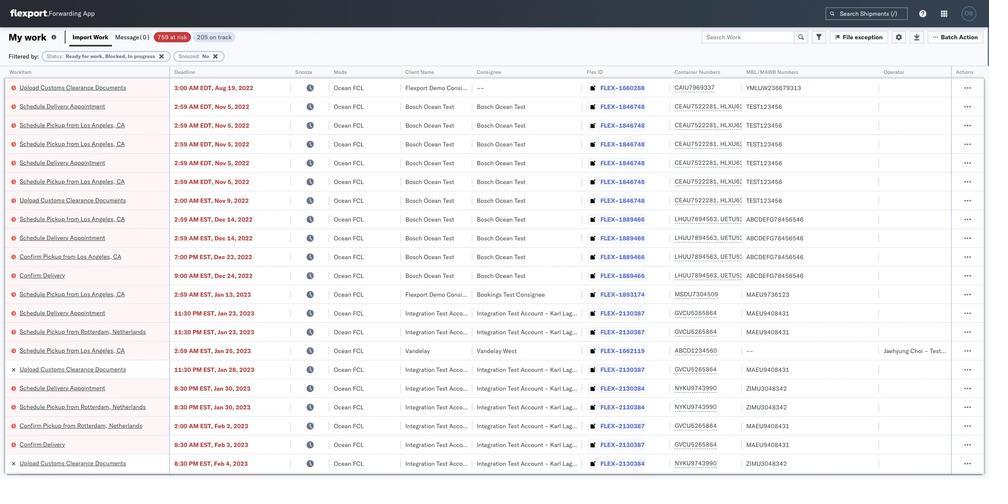 Task type: vqa. For each thing, say whether or not it's contained in the screenshot.
FEB associated with 8:30 PM EST, Feb 4, 2023
yes



Task type: describe. For each thing, give the bounding box(es) containing it.
11 ocean fcl from the top
[[334, 272, 364, 280]]

mbl/mawb numbers
[[746, 69, 799, 75]]

1660288
[[619, 84, 645, 92]]

pm down 11:30 pm est, jan 28, 2023
[[189, 385, 198, 392]]

schedule for sixth schedule pickup from los angeles, ca button from the top
[[20, 347, 45, 354]]

file
[[843, 33, 853, 41]]

est, down 2:59 am est, jan 25, 2023
[[203, 366, 216, 374]]

1893174
[[619, 291, 645, 298]]

11 fcl from the top
[[353, 272, 364, 280]]

schedule for fifth schedule pickup from los angeles, ca button from the bottom
[[20, 140, 45, 148]]

2 hlxu8034992 from the top
[[765, 121, 807, 129]]

for
[[82, 53, 89, 59]]

8 am from the top
[[189, 216, 199, 223]]

lhuu7894563, uetu5238478 for schedule pickup from los angeles, ca
[[675, 215, 762, 223]]

est, down 2:59 am est, jan 13, 2023
[[203, 310, 216, 317]]

clearance for 4th upload customs clearance documents link
[[66, 460, 94, 467]]

los for fifth schedule pickup from los angeles, ca button from the bottom
[[81, 140, 90, 148]]

6 hlxu8034992 from the top
[[765, 197, 807, 204]]

1 ocean fcl from the top
[[334, 84, 364, 92]]

3:00
[[174, 84, 187, 92]]

snoozed : no
[[179, 53, 209, 59]]

documents for fourth upload customs clearance documents link from the bottom of the page
[[95, 84, 126, 91]]

clearance for fourth upload customs clearance documents link from the bottom of the page
[[66, 84, 94, 91]]

1 horizontal spatial --
[[746, 347, 754, 355]]

1 vertical spatial netherlands
[[112, 403, 146, 411]]

3 schedule pickup from los angeles, ca button from the top
[[20, 177, 125, 187]]

30, for schedule delivery appointment
[[225, 385, 234, 392]]

10 flex- from the top
[[600, 253, 619, 261]]

2130387 for confirm delivery
[[619, 441, 645, 449]]

1 gvcu5265864 from the top
[[675, 309, 717, 317]]

7:00
[[174, 253, 187, 261]]

confirm for 7:00
[[20, 253, 41, 260]]

28,
[[229, 366, 238, 374]]

file exception
[[843, 33, 883, 41]]

2023 down 28,
[[236, 385, 251, 392]]

schedule for first schedule pickup from los angeles, ca button
[[20, 121, 45, 129]]

os
[[965, 10, 973, 17]]

15 fcl from the top
[[353, 347, 364, 355]]

consignee button
[[473, 67, 574, 76]]

ready
[[66, 53, 81, 59]]

14 am from the top
[[189, 441, 199, 449]]

no
[[202, 53, 209, 59]]

5 fcl from the top
[[353, 159, 364, 167]]

deadline
[[174, 69, 195, 75]]

my
[[9, 31, 22, 43]]

in
[[128, 53, 133, 59]]

9 am from the top
[[189, 234, 199, 242]]

2023 up 8:30 am est, feb 3, 2023
[[233, 422, 248, 430]]

pickup for 1st schedule pickup from rotterdam, netherlands button from the bottom
[[46, 403, 65, 411]]

pickup for second schedule pickup from los angeles, ca button from the bottom of the page
[[46, 290, 65, 298]]

pickup for third schedule pickup from los angeles, ca button from the bottom
[[46, 215, 65, 223]]

nyku9743990 for schedule delivery appointment
[[675, 385, 717, 392]]

10 fcl from the top
[[353, 253, 364, 261]]

pm up 2:00 am est, feb 3, 2023
[[189, 404, 198, 411]]

vandelay for vandelay
[[405, 347, 430, 355]]

4 ocean fcl from the top
[[334, 140, 364, 148]]

2023 right 28,
[[239, 366, 254, 374]]

mbl/mawb
[[746, 69, 776, 75]]

flex id button
[[583, 67, 662, 76]]

filtered by:
[[9, 52, 39, 60]]

snoozed
[[179, 53, 199, 59]]

jaehyung choi - test destination agen
[[884, 347, 989, 355]]

2:00 am est, nov 9, 2022
[[174, 197, 249, 204]]

2 schedule delivery appointment link from the top
[[20, 158, 105, 167]]

flexport demo consignee for --
[[405, 84, 475, 92]]

work
[[93, 33, 108, 41]]

ca for second schedule pickup from los angeles, ca button from the bottom of the page
[[117, 290, 125, 298]]

track
[[218, 33, 232, 41]]

pickup for confirm pickup from rotterdam, netherlands button
[[43, 422, 61, 430]]

6 2:59 from the top
[[174, 216, 187, 223]]

1 schedule pickup from rotterdam, netherlands button from the top
[[20, 328, 146, 337]]

flex-2130387 for confirm pickup from rotterdam, netherlands
[[600, 422, 645, 430]]

filtered
[[9, 52, 29, 60]]

759 at risk
[[157, 33, 187, 41]]

4 hlxu6269489, from the top
[[720, 159, 764, 167]]

2 1889466 from the top
[[619, 234, 645, 242]]

3 upload from the top
[[20, 366, 39, 373]]

ca for confirm pickup from los angeles, ca button
[[113, 253, 121, 260]]

confirm delivery link for 8:30 am est, feb 3, 2023
[[20, 440, 65, 449]]

ca for first schedule pickup from los angeles, ca button
[[117, 121, 125, 129]]

app
[[83, 10, 95, 18]]

3 flex-2130384 from the top
[[600, 460, 645, 468]]

mbl/mawb numbers button
[[742, 67, 871, 76]]

bookings test consignee
[[477, 291, 545, 298]]

destination
[[943, 347, 974, 355]]

flex-1662119
[[600, 347, 645, 355]]

blocked,
[[105, 53, 127, 59]]

dec up 7:00 pm est, dec 23, 2022
[[214, 234, 226, 242]]

1 edt, from the top
[[200, 84, 213, 92]]

edt, for 1st schedule delivery appointment button
[[200, 103, 213, 110]]

3 ocean fcl from the top
[[334, 122, 364, 129]]

dec for confirm delivery
[[214, 272, 226, 280]]

choi
[[910, 347, 923, 355]]

1 flex- from the top
[[600, 84, 619, 92]]

11 resize handle column header from the left
[[974, 66, 984, 479]]

1 am from the top
[[189, 84, 199, 92]]

delivery for 11:30 schedule delivery appointment link
[[46, 309, 68, 317]]

1 maeu9408431 from the top
[[746, 310, 790, 317]]

1 schedule delivery appointment link from the top
[[20, 102, 105, 110]]

1 upload customs clearance documents link from the top
[[20, 83, 126, 92]]

agen
[[976, 347, 989, 355]]

Search Shipments (/) text field
[[826, 7, 908, 20]]

19 ocean fcl from the top
[[334, 422, 364, 430]]

15 ocean fcl from the top
[[334, 347, 364, 355]]

west
[[503, 347, 517, 355]]

nov for 1st schedule delivery appointment button
[[215, 103, 226, 110]]

2 uetu5238478 from the top
[[720, 234, 762, 242]]

forwarding
[[49, 10, 81, 18]]

confirm delivery link for 9:00 am est, dec 24, 2022
[[20, 271, 65, 280]]

est, up "8:30 pm est, feb 4, 2023"
[[200, 441, 213, 449]]

est, up 8:30 am est, feb 3, 2023
[[200, 422, 213, 430]]

consignee inside button
[[477, 69, 501, 75]]

ceau7522281, for first schedule pickup from los angeles, ca button
[[675, 121, 719, 129]]

est, up 9:00 am est, dec 24, 2022 at the left of the page
[[200, 253, 212, 261]]

schedule delivery appointment for 8:30 pm est, jan 30, 2023
[[20, 384, 105, 392]]

8:30 pm est, feb 4, 2023
[[174, 460, 248, 468]]

schedule delivery appointment for 11:30 pm est, jan 23, 2023
[[20, 309, 105, 317]]

9:00
[[174, 272, 187, 280]]

9 ocean fcl from the top
[[334, 234, 364, 242]]

2 flex-1889466 from the top
[[600, 234, 645, 242]]

abcdefg78456546 for confirm pickup from los angeles, ca
[[746, 253, 804, 261]]

2130387 for schedule pickup from rotterdam, netherlands
[[619, 328, 645, 336]]

at
[[170, 33, 176, 41]]

name
[[421, 69, 434, 75]]

4,
[[226, 460, 232, 468]]

4 flex-1846748 from the top
[[600, 159, 645, 167]]

demo for bookings
[[429, 291, 445, 298]]

import
[[73, 33, 92, 41]]

work,
[[90, 53, 104, 59]]

confirm for 9:00
[[20, 272, 41, 279]]

jan up 2:00 am est, feb 3, 2023
[[214, 404, 223, 411]]

documents for 4th upload customs clearance documents link
[[95, 460, 126, 467]]

2:59 am est, jan 13, 2023
[[174, 291, 251, 298]]

flex-1889466 for confirm pickup from los angeles, ca
[[600, 253, 645, 261]]

jan down 11:30 pm est, jan 28, 2023
[[214, 385, 223, 392]]

2:00 for 2:00 am est, feb 3, 2023
[[174, 422, 187, 430]]

jan up 25,
[[218, 328, 227, 336]]

abcd1234560
[[675, 347, 717, 355]]

: for snoozed
[[199, 53, 200, 59]]

delivery for schedule delivery appointment link related to 8:30
[[46, 384, 68, 392]]

batch
[[941, 33, 958, 41]]

4 5, from the top
[[227, 159, 233, 167]]

3 nyku9743990 from the top
[[675, 460, 717, 467]]

customs for 4th upload customs clearance documents link
[[41, 460, 65, 467]]

ceau7522281, for fifth schedule pickup from los angeles, ca button from the bottom
[[675, 140, 719, 148]]

schedule pickup from los angeles, ca for first schedule pickup from los angeles, ca button
[[20, 121, 125, 129]]

my work
[[9, 31, 47, 43]]

lhuu7894563, for schedule pickup from los angeles, ca
[[675, 215, 719, 223]]

from for first schedule pickup from rotterdam, netherlands button from the top
[[66, 328, 79, 336]]

from for third schedule pickup from los angeles, ca button from the bottom
[[66, 215, 79, 223]]

delivery for second schedule delivery appointment link
[[46, 159, 68, 166]]

19,
[[228, 84, 237, 92]]

flex-1893174
[[600, 291, 645, 298]]

3 flex-1846748 from the top
[[600, 140, 645, 148]]

2130384 for schedule delivery appointment
[[619, 385, 645, 392]]

est, up 7:00 pm est, dec 23, 2022
[[200, 234, 213, 242]]

6 flex-1846748 from the top
[[600, 197, 645, 204]]

13 am from the top
[[189, 422, 199, 430]]

(0)
[[139, 33, 150, 41]]

netherlands for 11:30
[[112, 328, 146, 336]]

6 flex- from the top
[[600, 178, 619, 186]]

2 2:59 from the top
[[174, 122, 187, 129]]

1662119
[[619, 347, 645, 355]]

1 schedule delivery appointment button from the top
[[20, 102, 105, 111]]

1 appointment from the top
[[70, 102, 105, 110]]

3 8:30 from the top
[[174, 441, 187, 449]]

upload customs clearance documents for 3rd upload customs clearance documents link from the top of the page
[[20, 366, 126, 373]]

17 flex- from the top
[[600, 385, 619, 392]]

5 schedule pickup from los angeles, ca button from the top
[[20, 290, 125, 299]]

8:30 pm est, jan 30, 2023 for schedule pickup from rotterdam, netherlands
[[174, 404, 251, 411]]

759
[[157, 33, 169, 41]]

8 2:59 from the top
[[174, 291, 187, 298]]

id
[[598, 69, 603, 75]]

7 2:59 from the top
[[174, 234, 187, 242]]

bookings
[[477, 291, 502, 298]]

16 flex- from the top
[[600, 366, 619, 374]]

2:00 for 2:00 am est, nov 9, 2022
[[174, 197, 187, 204]]

2 am from the top
[[189, 103, 199, 110]]

9,
[[227, 197, 233, 204]]

2 hlxu6269489, from the top
[[720, 121, 764, 129]]

1 ceau7522281, hlxu6269489, hlxu8034992 from the top
[[675, 103, 807, 110]]

10 am from the top
[[189, 272, 199, 280]]

1 upload customs clearance documents button from the top
[[20, 83, 126, 93]]

2 flex-1846748 from the top
[[600, 122, 645, 129]]

1 11:30 pm est, jan 23, 2023 from the top
[[174, 310, 254, 317]]

13 ocean fcl from the top
[[334, 310, 364, 317]]

confirm delivery button for 9:00 am est, dec 24, 2022
[[20, 271, 65, 281]]

1846748 for third schedule pickup from los angeles, ca button's schedule pickup from los angeles, ca link
[[619, 178, 645, 186]]

3 2130387 from the top
[[619, 366, 645, 374]]

4 flex- from the top
[[600, 140, 619, 148]]

rotterdam, for 2:00 am est, feb 3, 2023
[[77, 422, 107, 430]]

lhuu7894563, for confirm delivery
[[675, 272, 719, 279]]

angeles, for third schedule pickup from los angeles, ca button from the bottom schedule pickup from los angeles, ca link
[[92, 215, 115, 223]]

los for third schedule pickup from los angeles, ca button
[[81, 178, 90, 185]]

nov for 4th schedule delivery appointment button from the bottom of the page
[[215, 159, 226, 167]]

jaehyung
[[884, 347, 909, 355]]

8 fcl from the top
[[353, 216, 364, 223]]

confirm pickup from rotterdam, netherlands
[[20, 422, 142, 430]]

flex-1889466 for schedule pickup from los angeles, ca
[[600, 216, 645, 223]]

action
[[959, 33, 978, 41]]

2 14, from the top
[[227, 234, 236, 242]]

confirm pickup from los angeles, ca
[[20, 253, 121, 260]]

est, up 11:30 pm est, jan 28, 2023
[[200, 347, 213, 355]]

3 gvcu5265864 from the top
[[675, 366, 717, 373]]

18 ocean fcl from the top
[[334, 404, 364, 411]]

angeles, for schedule pickup from los angeles, ca link for sixth schedule pickup from los angeles, ca button from the top
[[92, 347, 115, 354]]

import work
[[73, 33, 108, 41]]

2023 up 2:00 am est, feb 3, 2023
[[236, 404, 251, 411]]

5 am from the top
[[189, 159, 199, 167]]

vandelay west
[[477, 347, 517, 355]]

schedule delivery appointment button for 11:30 pm est, jan 23, 2023
[[20, 309, 105, 318]]

13 fcl from the top
[[353, 310, 364, 317]]

jan left 13,
[[214, 291, 224, 298]]

7 ocean fcl from the top
[[334, 197, 364, 204]]

7 fcl from the top
[[353, 197, 364, 204]]

ca for third schedule pickup from los angeles, ca button from the bottom
[[117, 215, 125, 223]]

2023 up 2:59 am est, jan 25, 2023
[[239, 328, 254, 336]]

13 flex- from the top
[[600, 310, 619, 317]]

6 hlxu6269489, from the top
[[720, 197, 764, 204]]

11:30 pm est, jan 28, 2023
[[174, 366, 254, 374]]

205
[[197, 33, 208, 41]]

1 flex-2130387 from the top
[[600, 310, 645, 317]]

forwarding app
[[49, 10, 95, 18]]

4 fcl from the top
[[353, 140, 364, 148]]

batch action
[[941, 33, 978, 41]]

abcdefg78456546 for confirm delivery
[[746, 272, 804, 280]]

pickup for fifth schedule pickup from los angeles, ca button from the bottom
[[46, 140, 65, 148]]

client
[[405, 69, 419, 75]]

schedule for 4th schedule delivery appointment button from the bottom of the page
[[20, 159, 45, 166]]

flexport demo consignee for bookings test consignee
[[405, 291, 475, 298]]

17 fcl from the top
[[353, 385, 364, 392]]

flex-1660288
[[600, 84, 645, 92]]

1 5, from the top
[[227, 103, 233, 110]]

4 hlxu8034992 from the top
[[765, 159, 807, 167]]

3 hlxu8034992 from the top
[[765, 140, 807, 148]]

confirm pickup from rotterdam, netherlands link
[[20, 422, 142, 430]]

clearance for second upload customs clearance documents link from the top
[[66, 196, 94, 204]]

from for confirm pickup from rotterdam, netherlands button
[[63, 422, 76, 430]]

8:30 am est, feb 3, 2023
[[174, 441, 248, 449]]

2:59 am est, jan 25, 2023
[[174, 347, 251, 355]]

3:00 am edt, aug 19, 2022
[[174, 84, 253, 92]]

confirm delivery for 8:30 am est, feb 3, 2023
[[20, 441, 65, 448]]

actions
[[956, 69, 974, 75]]

schedule for second schedule pickup from los angeles, ca button from the bottom of the page
[[20, 290, 45, 298]]

ymluw236679313
[[746, 84, 801, 92]]

angeles, for confirm pickup from los angeles, ca link
[[88, 253, 112, 260]]

1 hlxu8034992 from the top
[[765, 103, 807, 110]]

schedule pickup from rotterdam, netherlands link for 1st schedule pickup from rotterdam, netherlands button from the bottom
[[20, 403, 146, 411]]

confirm delivery button for 8:30 am est, feb 3, 2023
[[20, 440, 65, 450]]

3 ceau7522281, hlxu6269489, hlxu8034992 from the top
[[675, 140, 807, 148]]

appointment for 2:59 am est, dec 14, 2022
[[70, 234, 105, 242]]

7 am from the top
[[189, 197, 199, 204]]

flex
[[587, 69, 596, 75]]

from for first schedule pickup from los angeles, ca button
[[66, 121, 79, 129]]

19 fcl from the top
[[353, 422, 364, 430]]

2 lhuu7894563, uetu5238478 from the top
[[675, 234, 762, 242]]

3 maeu9408431 from the top
[[746, 366, 790, 374]]

confirm pickup from los angeles, ca link
[[20, 252, 121, 261]]

1 2130387 from the top
[[619, 310, 645, 317]]

2 appointment from the top
[[70, 159, 105, 166]]

2023 right 13,
[[236, 291, 251, 298]]

5 2:59 from the top
[[174, 178, 187, 186]]

1 schedule delivery appointment from the top
[[20, 102, 105, 110]]



Task type: locate. For each thing, give the bounding box(es) containing it.
0 vertical spatial 8:30 pm est, jan 30, 2023
[[174, 385, 251, 392]]

25,
[[225, 347, 235, 355]]

snooze
[[295, 69, 312, 75]]

1 vertical spatial 3,
[[226, 441, 232, 449]]

gvcu5265864 for confirm delivery
[[675, 441, 717, 449]]

8:30 pm est, jan 30, 2023
[[174, 385, 251, 392], [174, 404, 251, 411]]

flex-1889466
[[600, 216, 645, 223], [600, 234, 645, 242], [600, 253, 645, 261], [600, 272, 645, 280]]

maeu9408431 for confirm delivery
[[746, 441, 790, 449]]

Search Work text field
[[701, 31, 795, 43]]

0 vertical spatial 3,
[[226, 422, 232, 430]]

numbers for mbl/mawb numbers
[[777, 69, 799, 75]]

1 flex-1846748 from the top
[[600, 103, 645, 110]]

30, down 28,
[[225, 385, 234, 392]]

0 horizontal spatial vandelay
[[405, 347, 430, 355]]

1 vertical spatial 23,
[[229, 310, 238, 317]]

1 vertical spatial 8:30 pm est, jan 30, 2023
[[174, 404, 251, 411]]

fcl
[[353, 84, 364, 92], [353, 103, 364, 110], [353, 122, 364, 129], [353, 140, 364, 148], [353, 159, 364, 167], [353, 178, 364, 186], [353, 197, 364, 204], [353, 216, 364, 223], [353, 234, 364, 242], [353, 253, 364, 261], [353, 272, 364, 280], [353, 291, 364, 298], [353, 310, 364, 317], [353, 328, 364, 336], [353, 347, 364, 355], [353, 366, 364, 374], [353, 385, 364, 392], [353, 404, 364, 411], [353, 422, 364, 430], [353, 441, 364, 449], [353, 460, 364, 468]]

2 vertical spatial netherlands
[[109, 422, 142, 430]]

0 vertical spatial flexport
[[405, 84, 428, 92]]

angeles, for second schedule pickup from los angeles, ca button from the bottom of the page's schedule pickup from los angeles, ca link
[[92, 290, 115, 298]]

est, down 11:30 pm est, jan 28, 2023
[[200, 385, 212, 392]]

est, left '9,'
[[200, 197, 213, 204]]

clearance
[[66, 84, 94, 91], [66, 196, 94, 204], [66, 366, 94, 373], [66, 460, 94, 467]]

0 vertical spatial feb
[[214, 422, 225, 430]]

los for second schedule pickup from los angeles, ca button from the bottom of the page
[[81, 290, 90, 298]]

resize handle column header for workitem
[[159, 66, 169, 479]]

upload
[[20, 84, 39, 91], [20, 196, 39, 204], [20, 366, 39, 373], [20, 460, 39, 467]]

0 vertical spatial 14,
[[227, 216, 236, 223]]

1 horizontal spatial vandelay
[[477, 347, 502, 355]]

4 1889466 from the top
[[619, 272, 645, 280]]

est, up 2:59 am est, jan 25, 2023
[[203, 328, 216, 336]]

jan down 13,
[[218, 310, 227, 317]]

account
[[449, 310, 472, 317], [521, 310, 543, 317], [449, 328, 472, 336], [521, 328, 543, 336], [449, 366, 472, 374], [521, 366, 543, 374], [449, 385, 472, 392], [521, 385, 543, 392], [449, 404, 472, 411], [521, 404, 543, 411], [449, 422, 472, 430], [521, 422, 543, 430], [449, 441, 472, 449], [521, 441, 543, 449], [449, 460, 472, 468], [521, 460, 543, 468]]

1889466 for confirm pickup from los angeles, ca
[[619, 253, 645, 261]]

2:59 am est, dec 14, 2022 down 2:00 am est, nov 9, 2022
[[174, 216, 253, 223]]

2:59 am edt, nov 5, 2022 for third schedule pickup from los angeles, ca button
[[174, 178, 249, 186]]

0 vertical spatial demo
[[429, 84, 445, 92]]

2023 right 25,
[[236, 347, 251, 355]]

2:59 am edt, nov 5, 2022 for 4th schedule delivery appointment button from the bottom of the page
[[174, 159, 249, 167]]

pm up 2:59 am est, jan 25, 2023
[[193, 328, 202, 336]]

15 flex- from the top
[[600, 347, 619, 355]]

8:30 up "8:30 pm est, feb 4, 2023"
[[174, 441, 187, 449]]

est, up 2:59 am est, jan 13, 2023
[[200, 272, 213, 280]]

est, down 9:00 am est, dec 24, 2022 at the left of the page
[[200, 291, 213, 298]]

0 vertical spatial flex-2130384
[[600, 385, 645, 392]]

1 11:30 from the top
[[174, 310, 191, 317]]

angeles, for fifth schedule pickup from los angeles, ca button from the bottom schedule pickup from los angeles, ca link
[[92, 140, 115, 148]]

4 maeu9408431 from the top
[[746, 422, 790, 430]]

feb up 8:30 am est, feb 3, 2023
[[214, 422, 225, 430]]

customs for fourth upload customs clearance documents link from the bottom of the page
[[41, 84, 65, 91]]

3 2:59 from the top
[[174, 140, 187, 148]]

msdu7304509
[[675, 291, 718, 298]]

1 2:00 from the top
[[174, 197, 187, 204]]

hlxu8034992
[[765, 103, 807, 110], [765, 121, 807, 129], [765, 140, 807, 148], [765, 159, 807, 167], [765, 178, 807, 185], [765, 197, 807, 204]]

from for fifth schedule pickup from los angeles, ca button from the bottom
[[66, 140, 79, 148]]

resize handle column header for container numbers
[[732, 66, 742, 479]]

1889466 for confirm delivery
[[619, 272, 645, 280]]

confirm delivery for 9:00 am est, dec 24, 2022
[[20, 272, 65, 279]]

numbers up ymluw236679313
[[777, 69, 799, 75]]

lagerfeld
[[491, 310, 517, 317], [563, 310, 588, 317], [491, 328, 517, 336], [563, 328, 588, 336], [491, 366, 517, 374], [563, 366, 588, 374], [491, 385, 517, 392], [563, 385, 588, 392], [491, 404, 517, 411], [563, 404, 588, 411], [491, 422, 517, 430], [563, 422, 588, 430], [491, 441, 517, 449], [563, 441, 588, 449], [491, 460, 517, 468], [563, 460, 588, 468]]

2:00
[[174, 197, 187, 204], [174, 422, 187, 430]]

ceau7522281,
[[675, 103, 719, 110], [675, 121, 719, 129], [675, 140, 719, 148], [675, 159, 719, 167], [675, 178, 719, 185], [675, 197, 719, 204]]

23, down 13,
[[229, 310, 238, 317]]

flex-2130387 for schedule pickup from rotterdam, netherlands
[[600, 328, 645, 336]]

: for status
[[62, 53, 63, 59]]

1 vertical spatial 2:59 am est, dec 14, 2022
[[174, 234, 253, 242]]

7:00 pm est, dec 23, 2022
[[174, 253, 252, 261]]

resize handle column header for deadline
[[281, 66, 291, 479]]

11:30 pm est, jan 23, 2023 down 2:59 am est, jan 13, 2023
[[174, 310, 254, 317]]

12 schedule from the top
[[20, 384, 45, 392]]

schedule
[[20, 102, 45, 110], [20, 121, 45, 129], [20, 140, 45, 148], [20, 159, 45, 166], [20, 178, 45, 185], [20, 215, 45, 223], [20, 234, 45, 242], [20, 290, 45, 298], [20, 309, 45, 317], [20, 328, 45, 336], [20, 347, 45, 354], [20, 384, 45, 392], [20, 403, 45, 411]]

dec up 9:00 am est, dec 24, 2022 at the left of the page
[[214, 253, 225, 261]]

3 hlxu6269489, from the top
[[720, 140, 764, 148]]

import work button
[[69, 27, 112, 47]]

3, up 8:30 am est, feb 3, 2023
[[226, 422, 232, 430]]

on
[[210, 33, 216, 41]]

2 upload customs clearance documents from the top
[[20, 196, 126, 204]]

2 resize handle column header from the left
[[281, 66, 291, 479]]

0 vertical spatial flexport demo consignee
[[405, 84, 475, 92]]

24,
[[227, 272, 236, 280]]

integration
[[405, 310, 435, 317], [477, 310, 506, 317], [405, 328, 435, 336], [477, 328, 506, 336], [405, 366, 435, 374], [477, 366, 506, 374], [405, 385, 435, 392], [477, 385, 506, 392], [405, 404, 435, 411], [477, 404, 506, 411], [405, 422, 435, 430], [477, 422, 506, 430], [405, 441, 435, 449], [477, 441, 506, 449], [405, 460, 435, 468], [477, 460, 506, 468]]

forwarding app link
[[10, 9, 95, 18]]

schedule pickup from rotterdam, netherlands link for first schedule pickup from rotterdam, netherlands button from the top
[[20, 328, 146, 336]]

container numbers
[[675, 69, 720, 75]]

6 ceau7522281, hlxu6269489, hlxu8034992 from the top
[[675, 197, 807, 204]]

12 flex- from the top
[[600, 291, 619, 298]]

12 fcl from the top
[[353, 291, 364, 298]]

flexport for bookings
[[405, 291, 428, 298]]

from for second schedule pickup from los angeles, ca button from the bottom of the page
[[66, 290, 79, 298]]

est, up 2:00 am est, feb 3, 2023
[[200, 404, 212, 411]]

0 horizontal spatial numbers
[[699, 69, 720, 75]]

1 horizontal spatial numbers
[[777, 69, 799, 75]]

est, down 8:30 am est, feb 3, 2023
[[200, 460, 212, 468]]

flexport for -
[[405, 84, 428, 92]]

3 uetu5238478 from the top
[[720, 253, 762, 261]]

2023 right 4, at the bottom
[[233, 460, 248, 468]]

11:30 up 2:59 am est, jan 25, 2023
[[174, 328, 191, 336]]

1 vertical spatial 11:30 pm est, jan 23, 2023
[[174, 328, 254, 336]]

jan left 28,
[[218, 366, 227, 374]]

status
[[47, 53, 62, 59]]

1 vertical spatial confirm delivery link
[[20, 440, 65, 449]]

1889466 for schedule pickup from los angeles, ca
[[619, 216, 645, 223]]

21 ocean fcl from the top
[[334, 460, 364, 468]]

1 vertical spatial zimu3048342
[[746, 404, 787, 411]]

1 vertical spatial rotterdam,
[[81, 403, 111, 411]]

2 schedule delivery appointment from the top
[[20, 159, 105, 166]]

maeu9408431
[[746, 310, 790, 317], [746, 328, 790, 336], [746, 366, 790, 374], [746, 422, 790, 430], [746, 441, 790, 449]]

feb down 2:00 am est, feb 3, 2023
[[214, 441, 225, 449]]

nyku9743990 for schedule pickup from rotterdam, netherlands
[[675, 403, 717, 411]]

angeles, for schedule pickup from los angeles, ca link related to first schedule pickup from los angeles, ca button
[[92, 121, 115, 129]]

: left no
[[199, 53, 200, 59]]

numbers for container numbers
[[699, 69, 720, 75]]

2 documents from the top
[[95, 196, 126, 204]]

5 2130387 from the top
[[619, 441, 645, 449]]

18 flex- from the top
[[600, 404, 619, 411]]

3 schedule pickup from los angeles, ca from the top
[[20, 178, 125, 185]]

container numbers button
[[671, 67, 733, 76]]

rotterdam, inside button
[[77, 422, 107, 430]]

21 flex- from the top
[[600, 460, 619, 468]]

numbers inside button
[[699, 69, 720, 75]]

feb left 4, at the bottom
[[214, 460, 224, 468]]

clearance for 3rd upload customs clearance documents link from the top of the page
[[66, 366, 94, 373]]

delivery for schedule delivery appointment link for 2:59
[[46, 234, 68, 242]]

3, for 8:30 am est, feb 3, 2023
[[226, 441, 232, 449]]

0 vertical spatial 2:00
[[174, 197, 187, 204]]

schedule pickup from los angeles, ca link for second schedule pickup from los angeles, ca button from the bottom of the page
[[20, 290, 125, 298]]

0 vertical spatial confirm delivery
[[20, 272, 65, 279]]

2023 down 2:00 am est, feb 3, 2023
[[233, 441, 248, 449]]

lhuu7894563, uetu5238478
[[675, 215, 762, 223], [675, 234, 762, 242], [675, 253, 762, 261], [675, 272, 762, 279]]

numbers inside button
[[777, 69, 799, 75]]

3 11:30 from the top
[[174, 366, 191, 374]]

1 vertical spatial feb
[[214, 441, 225, 449]]

client name button
[[401, 67, 464, 76]]

ca inside confirm pickup from los angeles, ca link
[[113, 253, 121, 260]]

schedule pickup from los angeles, ca link for sixth schedule pickup from los angeles, ca button from the top
[[20, 346, 125, 355]]

lhuu7894563, uetu5238478 for confirm delivery
[[675, 272, 762, 279]]

1 vertical spatial flexport demo consignee
[[405, 291, 475, 298]]

by:
[[31, 52, 39, 60]]

from for confirm pickup from los angeles, ca button
[[63, 253, 76, 260]]

5 hlxu6269489, from the top
[[720, 178, 764, 185]]

ca for third schedule pickup from los angeles, ca button
[[117, 178, 125, 185]]

2 3, from the top
[[226, 441, 232, 449]]

11:30 down 2:59 am est, jan 13, 2023
[[174, 310, 191, 317]]

3 fcl from the top
[[353, 122, 364, 129]]

los for sixth schedule pickup from los angeles, ca button from the top
[[81, 347, 90, 354]]

ceau7522281, hlxu6269489, hlxu8034992
[[675, 103, 807, 110], [675, 121, 807, 129], [675, 140, 807, 148], [675, 159, 807, 167], [675, 178, 807, 185], [675, 197, 807, 204]]

schedule delivery appointment
[[20, 102, 105, 110], [20, 159, 105, 166], [20, 234, 105, 242], [20, 309, 105, 317], [20, 384, 105, 392]]

flex-1846748
[[600, 103, 645, 110], [600, 122, 645, 129], [600, 140, 645, 148], [600, 159, 645, 167], [600, 178, 645, 186], [600, 197, 645, 204]]

customs
[[41, 84, 65, 91], [41, 196, 65, 204], [41, 366, 65, 373], [41, 460, 65, 467]]

flexport
[[405, 84, 428, 92], [405, 291, 428, 298]]

4 upload customs clearance documents link from the top
[[20, 459, 126, 468]]

2 flex- from the top
[[600, 103, 619, 110]]

2 8:30 from the top
[[174, 404, 187, 411]]

resize handle column header for consignee
[[572, 66, 583, 479]]

1 nyku9743990 from the top
[[675, 385, 717, 392]]

4 confirm from the top
[[20, 441, 41, 448]]

2 vertical spatial 2130384
[[619, 460, 645, 468]]

progress
[[134, 53, 155, 59]]

os button
[[959, 4, 979, 24]]

schedule pickup from los angeles, ca for second schedule pickup from los angeles, ca button from the bottom of the page
[[20, 290, 125, 298]]

schedule pickup from los angeles, ca link for third schedule pickup from los angeles, ca button from the bottom
[[20, 215, 125, 223]]

5, for third schedule pickup from los angeles, ca button
[[227, 178, 233, 186]]

confirm pickup from los angeles, ca button
[[20, 252, 121, 262]]

8:30 down 8:30 am est, feb 3, 2023
[[174, 460, 187, 468]]

0 vertical spatial upload customs clearance documents button
[[20, 83, 126, 93]]

3 flex- from the top
[[600, 122, 619, 129]]

0 vertical spatial netherlands
[[112, 328, 146, 336]]

2 gvcu5265864 from the top
[[675, 328, 717, 336]]

2 vertical spatial rotterdam,
[[77, 422, 107, 430]]

vandelay
[[405, 347, 430, 355], [477, 347, 502, 355]]

2 vertical spatial 11:30
[[174, 366, 191, 374]]

9 schedule from the top
[[20, 309, 45, 317]]

1 vertical spatial 11:30
[[174, 328, 191, 336]]

pickup
[[46, 121, 65, 129], [46, 140, 65, 148], [46, 178, 65, 185], [46, 215, 65, 223], [43, 253, 61, 260], [46, 290, 65, 298], [46, 328, 65, 336], [46, 347, 65, 354], [46, 403, 65, 411], [43, 422, 61, 430]]

30,
[[225, 385, 234, 392], [225, 404, 234, 411]]

5 1846748 from the top
[[619, 178, 645, 186]]

flex-2130387 button
[[587, 307, 647, 319], [587, 307, 647, 319], [587, 326, 647, 338], [587, 326, 647, 338], [587, 364, 647, 376], [587, 364, 647, 376], [587, 420, 647, 432], [587, 420, 647, 432], [587, 439, 647, 451], [587, 439, 647, 451]]

0 vertical spatial 2:59 am est, dec 14, 2022
[[174, 216, 253, 223]]

1 vertical spatial nyku9743990
[[675, 403, 717, 411]]

exception
[[855, 33, 883, 41]]

dec for schedule pickup from los angeles, ca
[[214, 216, 226, 223]]

2 vertical spatial zimu3048342
[[746, 460, 787, 468]]

maeu9736123
[[746, 291, 790, 298]]

1 vertical spatial schedule pickup from rotterdam, netherlands link
[[20, 403, 146, 411]]

pm down 2:59 am est, jan 13, 2023
[[193, 310, 202, 317]]

schedule delivery appointment link for 8:30
[[20, 384, 105, 392]]

23, up 25,
[[229, 328, 238, 336]]

pm right 7:00
[[189, 253, 198, 261]]

6 resize handle column header from the left
[[572, 66, 583, 479]]

pickup for confirm pickup from los angeles, ca button
[[43, 253, 61, 260]]

30, up 2:00 am est, feb 3, 2023
[[225, 404, 234, 411]]

1 vertical spatial 2:00
[[174, 422, 187, 430]]

0 horizontal spatial :
[[62, 53, 63, 59]]

2 vertical spatial feb
[[214, 460, 224, 468]]

1 vertical spatial 14,
[[227, 234, 236, 242]]

uetu5238478 for confirm pickup from los angeles, ca
[[720, 253, 762, 261]]

schedule delivery appointment link for 11:30
[[20, 309, 105, 317]]

schedule pickup from los angeles, ca button
[[20, 121, 125, 130], [20, 140, 125, 149], [20, 177, 125, 187], [20, 215, 125, 224], [20, 290, 125, 299], [20, 346, 125, 356]]

dec down 2:00 am est, nov 9, 2022
[[214, 216, 226, 223]]

4 schedule pickup from los angeles, ca button from the top
[[20, 215, 125, 224]]

13,
[[225, 291, 235, 298]]

appointment for 11:30 pm est, jan 23, 2023
[[70, 309, 105, 317]]

2 vertical spatial 23,
[[229, 328, 238, 336]]

2:59 am est, dec 14, 2022
[[174, 216, 253, 223], [174, 234, 253, 242]]

20 flex- from the top
[[600, 441, 619, 449]]

14 flex- from the top
[[600, 328, 619, 336]]

11:30 pm est, jan 23, 2023 up 2:59 am est, jan 25, 2023
[[174, 328, 254, 336]]

11:30 down 2:59 am est, jan 25, 2023
[[174, 366, 191, 374]]

1 vertical spatial confirm delivery button
[[20, 440, 65, 450]]

flexport. image
[[10, 9, 49, 18]]

0 vertical spatial rotterdam,
[[81, 328, 111, 336]]

lhuu7894563, for confirm pickup from los angeles, ca
[[675, 253, 719, 261]]

numbers up caiu7969337
[[699, 69, 720, 75]]

1 lhuu7894563, from the top
[[675, 215, 719, 223]]

feb for 8:30 pm est, feb 4, 2023
[[214, 460, 224, 468]]

0 vertical spatial confirm delivery button
[[20, 271, 65, 281]]

upload customs clearance documents
[[20, 84, 126, 91], [20, 196, 126, 204], [20, 366, 126, 373], [20, 460, 126, 467]]

1 schedule pickup from rotterdam, netherlands from the top
[[20, 328, 146, 336]]

from for third schedule pickup from los angeles, ca button
[[66, 178, 79, 185]]

4 gvcu5265864 from the top
[[675, 422, 717, 430]]

flex-1889466 for confirm delivery
[[600, 272, 645, 280]]

2 confirm from the top
[[20, 272, 41, 279]]

los for third schedule pickup from los angeles, ca button from the bottom
[[81, 215, 90, 223]]

abcdefg78456546
[[746, 216, 804, 223], [746, 234, 804, 242], [746, 253, 804, 261], [746, 272, 804, 280]]

maeu9408431 for confirm pickup from rotterdam, netherlands
[[746, 422, 790, 430]]

8:30 pm est, jan 30, 2023 up 2:00 am est, feb 3, 2023
[[174, 404, 251, 411]]

2:59 am edt, nov 5, 2022 for 1st schedule delivery appointment button
[[174, 103, 249, 110]]

mode button
[[330, 67, 393, 76]]

status : ready for work, blocked, in progress
[[47, 53, 155, 59]]

1 schedule pickup from los angeles, ca link from the top
[[20, 121, 125, 129]]

2 schedule pickup from rotterdam, netherlands from the top
[[20, 403, 146, 411]]

2 schedule pickup from los angeles, ca button from the top
[[20, 140, 125, 149]]

14, up 7:00 pm est, dec 23, 2022
[[227, 234, 236, 242]]

3 schedule from the top
[[20, 140, 45, 148]]

14 fcl from the top
[[353, 328, 364, 336]]

flex-2130384 button
[[587, 383, 647, 395], [587, 383, 647, 395], [587, 401, 647, 413], [587, 401, 647, 413], [587, 458, 647, 470], [587, 458, 647, 470]]

schedule for 8:30 pm est, jan 30, 2023's schedule delivery appointment button
[[20, 384, 45, 392]]

2 abcdefg78456546 from the top
[[746, 234, 804, 242]]

2 upload customs clearance documents button from the top
[[20, 196, 126, 205]]

demo
[[429, 84, 445, 92], [429, 291, 445, 298]]

schedule for third schedule pickup from los angeles, ca button
[[20, 178, 45, 185]]

schedule pickup from los angeles, ca
[[20, 121, 125, 129], [20, 140, 125, 148], [20, 178, 125, 185], [20, 215, 125, 223], [20, 290, 125, 298], [20, 347, 125, 354]]

0 vertical spatial schedule pickup from rotterdam, netherlands
[[20, 328, 146, 336]]

2 ceau7522281, hlxu6269489, hlxu8034992 from the top
[[675, 121, 807, 129]]

8:30 down 11:30 pm est, jan 28, 2023
[[174, 385, 187, 392]]

confirm delivery
[[20, 272, 65, 279], [20, 441, 65, 448]]

schedule pickup from los angeles, ca link
[[20, 121, 125, 129], [20, 140, 125, 148], [20, 177, 125, 186], [20, 215, 125, 223], [20, 290, 125, 298], [20, 346, 125, 355]]

1 2:59 am edt, nov 5, 2022 from the top
[[174, 103, 249, 110]]

4 documents from the top
[[95, 460, 126, 467]]

8 flex- from the top
[[600, 216, 619, 223]]

--
[[477, 84, 484, 92], [746, 347, 754, 355]]

2:00 am est, feb 3, 2023
[[174, 422, 248, 430]]

0 vertical spatial 2130384
[[619, 385, 645, 392]]

2023 down 2:59 am est, jan 13, 2023
[[239, 310, 254, 317]]

5, for fifth schedule pickup from los angeles, ca button from the bottom
[[227, 140, 233, 148]]

3 upload customs clearance documents from the top
[[20, 366, 126, 373]]

2 ceau7522281, from the top
[[675, 121, 719, 129]]

7 resize handle column header from the left
[[660, 66, 671, 479]]

zimu3048342
[[746, 385, 787, 392], [746, 404, 787, 411], [746, 460, 787, 468]]

upload customs clearance documents for fourth upload customs clearance documents link from the bottom of the page
[[20, 84, 126, 91]]

numbers
[[699, 69, 720, 75], [777, 69, 799, 75]]

flex-2130384 for schedule delivery appointment
[[600, 385, 645, 392]]

demo for -
[[429, 84, 445, 92]]

4 ceau7522281, from the top
[[675, 159, 719, 167]]

2 vertical spatial nyku9743990
[[675, 460, 717, 467]]

caiu7969337
[[675, 84, 715, 91]]

0 vertical spatial 11:30 pm est, jan 23, 2023
[[174, 310, 254, 317]]

ca for fifth schedule pickup from los angeles, ca button from the bottom
[[117, 140, 125, 148]]

2 ocean fcl from the top
[[334, 103, 364, 110]]

abcdefg78456546 for schedule pickup from los angeles, ca
[[746, 216, 804, 223]]

5 schedule pickup from los angeles, ca link from the top
[[20, 290, 125, 298]]

pm down 2:59 am est, jan 25, 2023
[[193, 366, 202, 374]]

5 5, from the top
[[227, 178, 233, 186]]

test123456 for 1st schedule delivery appointment button
[[746, 103, 782, 110]]

3 edt, from the top
[[200, 122, 213, 129]]

23, up 24,
[[227, 253, 236, 261]]

0 vertical spatial --
[[477, 84, 484, 92]]

resize handle column header
[[159, 66, 169, 479], [281, 66, 291, 479], [319, 66, 330, 479], [391, 66, 401, 479], [462, 66, 473, 479], [572, 66, 583, 479], [660, 66, 671, 479], [732, 66, 742, 479], [869, 66, 880, 479], [941, 66, 951, 479], [974, 66, 984, 479]]

ceau7522281, for 1st schedule delivery appointment button
[[675, 103, 719, 110]]

0 vertical spatial schedule pickup from rotterdam, netherlands link
[[20, 328, 146, 336]]

3 clearance from the top
[[66, 366, 94, 373]]

5,
[[227, 103, 233, 110], [227, 122, 233, 129], [227, 140, 233, 148], [227, 159, 233, 167], [227, 178, 233, 186]]

1 vertical spatial flexport
[[405, 291, 428, 298]]

1 resize handle column header from the left
[[159, 66, 169, 479]]

1 schedule pickup from rotterdam, netherlands link from the top
[[20, 328, 146, 336]]

1 vertical spatial 30,
[[225, 404, 234, 411]]

0 vertical spatial zimu3048342
[[746, 385, 787, 392]]

test123456 for third schedule pickup from los angeles, ca button
[[746, 178, 782, 186]]

1 horizontal spatial :
[[199, 53, 200, 59]]

4 schedule delivery appointment from the top
[[20, 309, 105, 317]]

lhuu7894563,
[[675, 215, 719, 223], [675, 234, 719, 242], [675, 253, 719, 261], [675, 272, 719, 279]]

pickup for sixth schedule pickup from los angeles, ca button from the top
[[46, 347, 65, 354]]

1 vertical spatial 2130384
[[619, 404, 645, 411]]

gvcu5265864 for confirm pickup from rotterdam, netherlands
[[675, 422, 717, 430]]

nov for fifth schedule pickup from los angeles, ca button from the bottom
[[215, 140, 226, 148]]

rotterdam, for 11:30 pm est, jan 23, 2023
[[81, 328, 111, 336]]

1 vertical spatial demo
[[429, 291, 445, 298]]

pm down 8:30 am est, feb 3, 2023
[[189, 460, 198, 468]]

2130384
[[619, 385, 645, 392], [619, 404, 645, 411], [619, 460, 645, 468]]

feb for 8:30 am est, feb 3, 2023
[[214, 441, 225, 449]]

flex-2130384
[[600, 385, 645, 392], [600, 404, 645, 411], [600, 460, 645, 468]]

pickup for first schedule pickup from los angeles, ca button
[[46, 121, 65, 129]]

pm
[[189, 253, 198, 261], [193, 310, 202, 317], [193, 328, 202, 336], [193, 366, 202, 374], [189, 385, 198, 392], [189, 404, 198, 411], [189, 460, 198, 468]]

1 flexport from the top
[[405, 84, 428, 92]]

11 schedule from the top
[[20, 347, 45, 354]]

0 vertical spatial 23,
[[227, 253, 236, 261]]

1 vertical spatial schedule pickup from rotterdam, netherlands button
[[20, 403, 146, 412]]

dec left 24,
[[214, 272, 226, 280]]

2 5, from the top
[[227, 122, 233, 129]]

2 demo from the top
[[429, 291, 445, 298]]

1 vertical spatial confirm delivery
[[20, 441, 65, 448]]

netherlands inside button
[[109, 422, 142, 430]]

schedule pickup from los angeles, ca for sixth schedule pickup from los angeles, ca button from the top
[[20, 347, 125, 354]]

3, up 4, at the bottom
[[226, 441, 232, 449]]

los inside confirm pickup from los angeles, ca link
[[77, 253, 87, 260]]

8:30 up 2:00 am est, feb 3, 2023
[[174, 404, 187, 411]]

0 vertical spatial confirm delivery link
[[20, 271, 65, 280]]

2 lhuu7894563, from the top
[[675, 234, 719, 242]]

batch action button
[[928, 31, 984, 43]]

0 vertical spatial schedule pickup from rotterdam, netherlands button
[[20, 328, 146, 337]]

rotterdam,
[[81, 328, 111, 336], [81, 403, 111, 411], [77, 422, 107, 430]]

0 vertical spatial nyku9743990
[[675, 385, 717, 392]]

dec for confirm pickup from los angeles, ca
[[214, 253, 225, 261]]

angeles,
[[92, 121, 115, 129], [92, 140, 115, 148], [92, 178, 115, 185], [92, 215, 115, 223], [88, 253, 112, 260], [92, 290, 115, 298], [92, 347, 115, 354]]

delivery for 5th schedule delivery appointment link from the bottom
[[46, 102, 68, 110]]

0 vertical spatial 30,
[[225, 385, 234, 392]]

appointment
[[70, 102, 105, 110], [70, 159, 105, 166], [70, 234, 105, 242], [70, 309, 105, 317], [70, 384, 105, 392]]

est, down 2:00 am est, nov 9, 2022
[[200, 216, 213, 223]]

9 flex- from the top
[[600, 234, 619, 242]]

schedule pickup from rotterdam, netherlands for 1st schedule pickup from rotterdam, netherlands button from the bottom
[[20, 403, 146, 411]]

2:59 am est, dec 14, 2022 up 7:00 pm est, dec 23, 2022
[[174, 234, 253, 242]]

1 vertical spatial --
[[746, 347, 754, 355]]

uetu5238478 for confirm delivery
[[720, 272, 762, 279]]

message (0)
[[115, 33, 150, 41]]

1 1889466 from the top
[[619, 216, 645, 223]]

1846748
[[619, 103, 645, 110], [619, 122, 645, 129], [619, 140, 645, 148], [619, 159, 645, 167], [619, 178, 645, 186], [619, 197, 645, 204]]

20 ocean fcl from the top
[[334, 441, 364, 449]]

14, down '9,'
[[227, 216, 236, 223]]

2 2130384 from the top
[[619, 404, 645, 411]]

ocean fcl
[[334, 84, 364, 92], [334, 103, 364, 110], [334, 122, 364, 129], [334, 140, 364, 148], [334, 159, 364, 167], [334, 178, 364, 186], [334, 197, 364, 204], [334, 216, 364, 223], [334, 234, 364, 242], [334, 253, 364, 261], [334, 272, 364, 280], [334, 291, 364, 298], [334, 310, 364, 317], [334, 328, 364, 336], [334, 347, 364, 355], [334, 366, 364, 374], [334, 385, 364, 392], [334, 404, 364, 411], [334, 422, 364, 430], [334, 441, 364, 449], [334, 460, 364, 468]]

los for confirm pickup from los angeles, ca button
[[77, 253, 87, 260]]

1 numbers from the left
[[699, 69, 720, 75]]

2 vertical spatial flex-2130384
[[600, 460, 645, 468]]

risk
[[177, 33, 187, 41]]

4 test123456 from the top
[[746, 159, 782, 167]]

jan
[[214, 291, 224, 298], [218, 310, 227, 317], [218, 328, 227, 336], [214, 347, 224, 355], [218, 366, 227, 374], [214, 385, 223, 392], [214, 404, 223, 411]]

1 vertical spatial flex-2130384
[[600, 404, 645, 411]]

workitem button
[[5, 67, 161, 76]]

9 fcl from the top
[[353, 234, 364, 242]]

1 vertical spatial upload customs clearance documents button
[[20, 196, 126, 205]]

upload customs clearance documents button
[[20, 83, 126, 93], [20, 196, 126, 205]]

bosch
[[405, 103, 422, 110], [477, 103, 494, 110], [405, 122, 422, 129], [477, 122, 494, 129], [405, 140, 422, 148], [477, 140, 494, 148], [405, 159, 422, 167], [477, 159, 494, 167], [405, 178, 422, 186], [477, 178, 494, 186], [405, 197, 422, 204], [477, 197, 494, 204], [405, 216, 422, 223], [477, 216, 494, 223], [405, 234, 422, 242], [477, 234, 494, 242], [405, 253, 422, 261], [477, 253, 494, 261], [405, 272, 422, 280], [477, 272, 494, 280]]

los
[[81, 121, 90, 129], [81, 140, 90, 148], [81, 178, 90, 185], [81, 215, 90, 223], [77, 253, 87, 260], [81, 290, 90, 298], [81, 347, 90, 354]]

2:59
[[174, 103, 187, 110], [174, 122, 187, 129], [174, 140, 187, 148], [174, 159, 187, 167], [174, 178, 187, 186], [174, 216, 187, 223], [174, 234, 187, 242], [174, 291, 187, 298], [174, 347, 187, 355]]

16 ocean fcl from the top
[[334, 366, 364, 374]]

edt, for third schedule pickup from los angeles, ca button
[[200, 178, 213, 186]]

9:00 am est, dec 24, 2022
[[174, 272, 253, 280]]

flex-2130384 for schedule pickup from rotterdam, netherlands
[[600, 404, 645, 411]]

test123456 for first schedule pickup from los angeles, ca button
[[746, 122, 782, 129]]

schedule pickup from rotterdam, netherlands link
[[20, 328, 146, 336], [20, 403, 146, 411]]

jan left 25,
[[214, 347, 224, 355]]

5 schedule delivery appointment link from the top
[[20, 384, 105, 392]]

pickup for first schedule pickup from rotterdam, netherlands button from the top
[[46, 328, 65, 336]]

container
[[675, 69, 698, 75]]

0 vertical spatial 11:30
[[174, 310, 191, 317]]

1 vertical spatial schedule pickup from rotterdam, netherlands
[[20, 403, 146, 411]]

zimu3048342 for schedule delivery appointment
[[746, 385, 787, 392]]

4 2:59 from the top
[[174, 159, 187, 167]]

: left the ready
[[62, 53, 63, 59]]

0 horizontal spatial --
[[477, 84, 484, 92]]

from for 1st schedule pickup from rotterdam, netherlands button from the bottom
[[66, 403, 79, 411]]

confirm for 2:00
[[20, 422, 41, 430]]

6 ceau7522281, from the top
[[675, 197, 719, 204]]

8:30 pm est, jan 30, 2023 down 11:30 pm est, jan 28, 2023
[[174, 385, 251, 392]]



